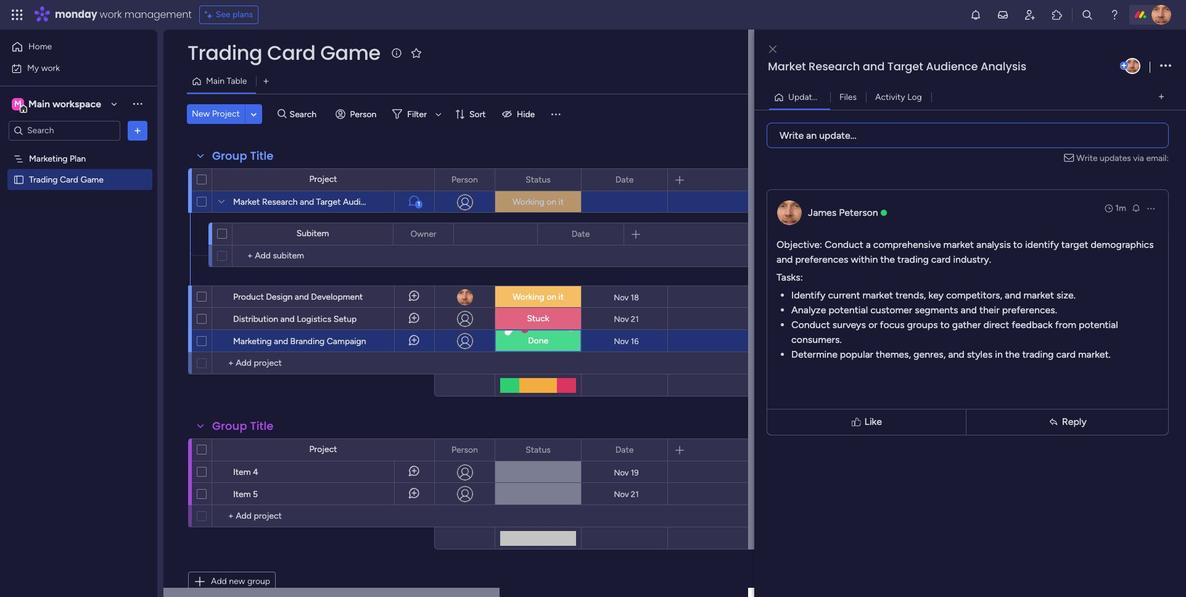 Task type: describe. For each thing, give the bounding box(es) containing it.
Search in workspace field
[[26, 123, 103, 138]]

5 nov from the top
[[614, 490, 629, 499]]

0 horizontal spatial market research and target audience analysis
[[233, 197, 413, 207]]

branding
[[290, 336, 325, 347]]

reminder image
[[1132, 203, 1142, 213]]

via
[[1134, 153, 1145, 163]]

1 person field from the top
[[449, 173, 481, 187]]

inbox image
[[997, 9, 1010, 21]]

james
[[808, 206, 837, 218]]

updates
[[789, 92, 821, 102]]

item 5
[[233, 489, 258, 500]]

themes,
[[876, 348, 912, 360]]

1 vertical spatial card
[[60, 174, 78, 185]]

date field for status
[[613, 173, 637, 187]]

market research and target audience analysis inside field
[[768, 59, 1027, 74]]

updates
[[1100, 153, 1132, 163]]

write for write an update...
[[780, 129, 804, 141]]

activity
[[876, 92, 906, 102]]

identify
[[792, 289, 826, 301]]

home
[[28, 41, 52, 52]]

1m
[[1116, 203, 1127, 213]]

table
[[227, 76, 247, 86]]

work for monday
[[100, 7, 122, 22]]

person inside popup button
[[350, 109, 377, 119]]

development
[[311, 292, 363, 302]]

from
[[1056, 319, 1077, 330]]

2 + add project text field from the top
[[218, 509, 318, 524]]

1 horizontal spatial trading card game
[[188, 39, 381, 67]]

product design and development
[[233, 292, 363, 302]]

monday
[[55, 7, 97, 22]]

/
[[823, 92, 827, 102]]

in
[[996, 348, 1003, 360]]

see plans button
[[199, 6, 259, 24]]

write an update... button
[[767, 123, 1169, 148]]

focus
[[880, 319, 905, 330]]

2 horizontal spatial market
[[1024, 289, 1055, 301]]

new project
[[192, 109, 240, 119]]

market.
[[1079, 348, 1111, 360]]

design
[[266, 292, 293, 302]]

notifications image
[[970, 9, 982, 21]]

main workspace
[[28, 98, 101, 110]]

main table button
[[187, 72, 256, 91]]

and down design
[[281, 314, 295, 325]]

write an update...
[[780, 129, 857, 141]]

and right design
[[295, 292, 309, 302]]

see plans
[[216, 9, 253, 20]]

an
[[807, 129, 817, 141]]

date for owner
[[572, 229, 590, 239]]

5
[[253, 489, 258, 500]]

write for write updates via email:
[[1077, 153, 1098, 163]]

email:
[[1147, 153, 1169, 163]]

product
[[233, 292, 264, 302]]

their
[[980, 304, 1000, 316]]

home button
[[7, 37, 133, 57]]

main for main table
[[206, 76, 225, 86]]

1 vertical spatial 1
[[418, 201, 420, 208]]

group title field for date
[[209, 148, 277, 164]]

title for person
[[250, 418, 274, 434]]

1 vertical spatial trading
[[29, 174, 58, 185]]

1 vertical spatial research
[[262, 197, 298, 207]]

files
[[840, 92, 857, 102]]

1 vertical spatial to
[[941, 319, 950, 330]]

like
[[865, 416, 882, 428]]

files button
[[831, 87, 866, 107]]

determine
[[792, 348, 838, 360]]

plan
[[70, 153, 86, 164]]

3 nov from the top
[[614, 337, 629, 346]]

1 vertical spatial card
[[1057, 348, 1076, 360]]

trends,
[[896, 289, 927, 301]]

invite members image
[[1024, 9, 1037, 21]]

and left the styles
[[949, 348, 965, 360]]

new
[[229, 576, 245, 587]]

project for date
[[309, 444, 337, 455]]

m
[[14, 98, 22, 109]]

research inside field
[[809, 59, 860, 74]]

distribution and logistics setup
[[233, 314, 357, 325]]

objective:
[[777, 239, 823, 250]]

key
[[929, 289, 944, 301]]

status field for person
[[523, 443, 554, 457]]

1 button
[[394, 191, 434, 213]]

a
[[866, 239, 871, 250]]

1 horizontal spatial market
[[944, 239, 975, 250]]

analyze
[[792, 304, 827, 316]]

1 vertical spatial analysis
[[382, 197, 413, 207]]

project inside button
[[212, 109, 240, 119]]

add new group button
[[188, 572, 276, 592]]

marketing and branding campaign
[[233, 336, 366, 347]]

options image
[[1147, 203, 1156, 213]]

update...
[[820, 129, 857, 141]]

popular
[[840, 348, 874, 360]]

customer
[[871, 304, 913, 316]]

management
[[124, 7, 192, 22]]

1 working on it from the top
[[513, 197, 564, 207]]

target inside field
[[888, 59, 924, 74]]

marketing for marketing plan
[[29, 153, 68, 164]]

2 nov from the top
[[614, 314, 629, 324]]

status for person
[[526, 174, 551, 185]]

write updates via email:
[[1077, 153, 1169, 163]]

workspace
[[52, 98, 101, 110]]

date field for owner
[[569, 227, 593, 241]]

1 nov 21 from the top
[[614, 314, 639, 324]]

18
[[631, 293, 639, 302]]

1 + add project text field from the top
[[218, 356, 318, 371]]

1 horizontal spatial potential
[[1079, 319, 1119, 330]]

1 horizontal spatial game
[[320, 39, 381, 67]]

add
[[211, 576, 227, 587]]

0 vertical spatial the
[[881, 253, 895, 265]]

target
[[1062, 239, 1089, 250]]

1 vertical spatial conduct
[[792, 319, 830, 330]]

comprehensive
[[874, 239, 942, 250]]

0 vertical spatial options image
[[1161, 58, 1172, 74]]

0 horizontal spatial trading card game
[[29, 174, 104, 185]]

2 working on it from the top
[[513, 292, 564, 302]]

0 horizontal spatial market
[[863, 289, 894, 301]]

2 it from the top
[[559, 292, 564, 302]]

and down distribution and logistics setup
[[274, 336, 288, 347]]

my work button
[[7, 58, 133, 78]]

19
[[631, 468, 639, 477]]

analysis
[[977, 239, 1011, 250]]

direct
[[984, 319, 1010, 330]]

logistics
[[297, 314, 332, 325]]

audience inside market research and target audience analysis field
[[926, 59, 978, 74]]

reply
[[1062, 416, 1087, 428]]

add new group
[[211, 576, 270, 587]]

arrow down image
[[431, 107, 446, 122]]

close image
[[770, 45, 777, 54]]

peterson
[[839, 206, 879, 218]]

Owner field
[[408, 227, 440, 241]]

competitors,
[[947, 289, 1003, 301]]

setup
[[334, 314, 357, 325]]

help image
[[1109, 9, 1121, 21]]

and up gather
[[961, 304, 978, 316]]

angle down image
[[251, 110, 257, 119]]



Task type: locate. For each thing, give the bounding box(es) containing it.
group down new project button
[[212, 148, 247, 164]]

workspace options image
[[131, 98, 144, 110]]

1 vertical spatial work
[[41, 63, 60, 73]]

to down segments
[[941, 319, 950, 330]]

project for person
[[309, 174, 337, 185]]

add view image up 'email:'
[[1160, 93, 1165, 102]]

add view image right table
[[264, 77, 269, 86]]

groups
[[908, 319, 938, 330]]

group
[[247, 576, 270, 587]]

1m link
[[1105, 202, 1127, 214]]

0 vertical spatial trading
[[898, 253, 929, 265]]

segments
[[915, 304, 959, 316]]

1 vertical spatial person field
[[449, 443, 481, 457]]

person for 2nd the person field from the bottom of the page
[[452, 174, 478, 185]]

1 up owner
[[418, 201, 420, 208]]

+ Add project text field
[[218, 356, 318, 371], [218, 509, 318, 524]]

activity log
[[876, 92, 922, 102]]

campaign
[[327, 336, 366, 347]]

trading down "feedback"
[[1023, 348, 1054, 360]]

status
[[526, 174, 551, 185], [526, 445, 551, 455]]

2 status from the top
[[526, 445, 551, 455]]

1 vertical spatial game
[[81, 174, 104, 185]]

marketing left 'plan'
[[29, 153, 68, 164]]

0 vertical spatial group title field
[[209, 148, 277, 164]]

1 vertical spatial status field
[[523, 443, 554, 457]]

demographics
[[1091, 239, 1154, 250]]

0 vertical spatial card
[[932, 253, 951, 265]]

see
[[216, 9, 231, 20]]

0 horizontal spatial potential
[[829, 304, 868, 316]]

0 vertical spatial target
[[888, 59, 924, 74]]

+ add project text field down the 5
[[218, 509, 318, 524]]

analysis down inbox image
[[981, 59, 1027, 74]]

1 vertical spatial options image
[[131, 124, 144, 137]]

2 group from the top
[[212, 418, 247, 434]]

Market Research and Target Audience Analysis field
[[765, 59, 1118, 75]]

current
[[828, 289, 861, 301]]

main inside 'button'
[[206, 76, 225, 86]]

options image
[[1161, 58, 1172, 74], [131, 124, 144, 137]]

1 vertical spatial title
[[250, 418, 274, 434]]

james peterson image
[[1125, 58, 1141, 74]]

nov 18
[[614, 293, 639, 302]]

2 nov 21 from the top
[[614, 490, 639, 499]]

21
[[631, 314, 639, 324], [631, 490, 639, 499]]

16
[[631, 337, 639, 346]]

Group Title field
[[209, 148, 277, 164], [209, 418, 277, 434]]

audience left 1 button
[[343, 197, 380, 207]]

1 vertical spatial working on it
[[513, 292, 564, 302]]

on
[[547, 197, 557, 207], [547, 292, 557, 302]]

2 title from the top
[[250, 418, 274, 434]]

select product image
[[11, 9, 23, 21]]

1 vertical spatial market research and target audience analysis
[[233, 197, 413, 207]]

group title for person
[[212, 148, 274, 164]]

1 vertical spatial item
[[233, 489, 251, 500]]

1 status field from the top
[[523, 173, 554, 187]]

main left table
[[206, 76, 225, 86]]

1 horizontal spatial target
[[888, 59, 924, 74]]

group for person
[[212, 148, 247, 164]]

my
[[27, 63, 39, 73]]

4 nov from the top
[[614, 468, 629, 477]]

and up subitem
[[300, 197, 314, 207]]

or
[[869, 319, 878, 330]]

2 group title field from the top
[[209, 418, 277, 434]]

1 horizontal spatial trading
[[1023, 348, 1054, 360]]

0 vertical spatial conduct
[[825, 239, 864, 250]]

stuck
[[527, 314, 550, 324]]

group up item 4
[[212, 418, 247, 434]]

item left 4
[[233, 467, 251, 478]]

+ Add subitem text field
[[239, 249, 338, 264]]

1 vertical spatial marketing
[[233, 336, 272, 347]]

2 vertical spatial date field
[[613, 443, 637, 457]]

target
[[888, 59, 924, 74], [316, 197, 341, 207]]

0 vertical spatial market
[[768, 59, 806, 74]]

0 vertical spatial market research and target audience analysis
[[768, 59, 1027, 74]]

preferences.
[[1003, 304, 1058, 316]]

0 vertical spatial audience
[[926, 59, 978, 74]]

trading
[[188, 39, 262, 67], [29, 174, 58, 185]]

0 vertical spatial analysis
[[981, 59, 1027, 74]]

0 vertical spatial marketing
[[29, 153, 68, 164]]

1 horizontal spatial analysis
[[981, 59, 1027, 74]]

group
[[212, 148, 247, 164], [212, 418, 247, 434]]

main table
[[206, 76, 247, 86]]

1 nov from the top
[[614, 293, 629, 302]]

list box containing marketing plan
[[0, 146, 157, 357]]

2 vertical spatial date
[[616, 445, 634, 455]]

nov down nov 19
[[614, 490, 629, 499]]

date for status
[[616, 174, 634, 185]]

1 on from the top
[[547, 197, 557, 207]]

size.
[[1057, 289, 1076, 301]]

add view image
[[264, 77, 269, 86], [1160, 93, 1165, 102]]

1 vertical spatial person
[[452, 174, 478, 185]]

workspace selection element
[[12, 97, 103, 113]]

distribution
[[233, 314, 278, 325]]

2 vertical spatial person
[[452, 445, 478, 455]]

done
[[528, 336, 549, 346]]

group title down angle down icon
[[212, 148, 274, 164]]

0 vertical spatial working on it
[[513, 197, 564, 207]]

1 vertical spatial it
[[559, 292, 564, 302]]

consumers.
[[792, 334, 842, 345]]

it
[[559, 197, 564, 207], [559, 292, 564, 302]]

trading right public board icon
[[29, 174, 58, 185]]

game left show board description image at the left of the page
[[320, 39, 381, 67]]

work right the my
[[41, 63, 60, 73]]

the
[[881, 253, 895, 265], [1006, 348, 1020, 360]]

0 horizontal spatial options image
[[131, 124, 144, 137]]

and inside field
[[863, 59, 885, 74]]

0 vertical spatial + add project text field
[[218, 356, 318, 371]]

Date field
[[613, 173, 637, 187], [569, 227, 593, 241], [613, 443, 637, 457]]

nov
[[614, 293, 629, 302], [614, 314, 629, 324], [614, 337, 629, 346], [614, 468, 629, 477], [614, 490, 629, 499]]

Search field
[[287, 106, 324, 123]]

genres,
[[914, 348, 946, 360]]

2 group title from the top
[[212, 418, 274, 434]]

1 vertical spatial main
[[28, 98, 50, 110]]

group title up item 4
[[212, 418, 274, 434]]

1 item from the top
[[233, 467, 251, 478]]

0 vertical spatial nov 21
[[614, 314, 639, 324]]

reply button
[[970, 412, 1166, 432]]

2 status field from the top
[[523, 443, 554, 457]]

nov left 18
[[614, 293, 629, 302]]

owner
[[411, 229, 437, 239]]

status for date
[[526, 445, 551, 455]]

trading down 'comprehensive'
[[898, 253, 929, 265]]

game down 'plan'
[[81, 174, 104, 185]]

0 vertical spatial card
[[267, 39, 316, 67]]

0 vertical spatial group
[[212, 148, 247, 164]]

0 vertical spatial write
[[780, 129, 804, 141]]

21 down 19 at the bottom of page
[[631, 490, 639, 499]]

trading up main table
[[188, 39, 262, 67]]

title up 4
[[250, 418, 274, 434]]

potential up surveys on the bottom of page
[[829, 304, 868, 316]]

0 vertical spatial main
[[206, 76, 225, 86]]

Status field
[[523, 173, 554, 187], [523, 443, 554, 457]]

1 title from the top
[[250, 148, 274, 164]]

trading card game up table
[[188, 39, 381, 67]]

filter
[[408, 109, 427, 119]]

0 vertical spatial group title
[[212, 148, 274, 164]]

target up activity log
[[888, 59, 924, 74]]

item for item 5
[[233, 489, 251, 500]]

0 vertical spatial item
[[233, 467, 251, 478]]

envelope o image
[[1065, 152, 1077, 164]]

marketing plan
[[29, 153, 86, 164]]

market research and target audience analysis up activity log
[[768, 59, 1027, 74]]

trading card game down marketing plan
[[29, 174, 104, 185]]

market up customer
[[863, 289, 894, 301]]

0 vertical spatial person
[[350, 109, 377, 119]]

market research and target audience analysis
[[768, 59, 1027, 74], [233, 197, 413, 207]]

0 vertical spatial game
[[320, 39, 381, 67]]

and up tasks:
[[777, 253, 793, 265]]

item 4
[[233, 467, 258, 478]]

person button
[[331, 104, 384, 124]]

market up the industry.
[[944, 239, 975, 250]]

0 vertical spatial to
[[1014, 239, 1023, 250]]

analysis inside field
[[981, 59, 1027, 74]]

options image right james peterson image
[[1161, 58, 1172, 74]]

research up subitem
[[262, 197, 298, 207]]

to left the identify
[[1014, 239, 1023, 250]]

menu image
[[550, 108, 562, 120]]

group title field down angle down icon
[[209, 148, 277, 164]]

research up /
[[809, 59, 860, 74]]

work inside button
[[41, 63, 60, 73]]

2 21 from the top
[[631, 490, 639, 499]]

1 vertical spatial potential
[[1079, 319, 1119, 330]]

conduct left a
[[825, 239, 864, 250]]

objective: conduct a comprehensive market analysis to identify target demographics and preferences within the trading card industry. tasks: identify current market trends, key competitors, and market size. analyze potential customer segments and their preferences. conduct surveys or focus groups to gather direct feedback from potential consumers. determine popular themes, genres, and styles in the trading card market.
[[777, 239, 1154, 360]]

1 horizontal spatial the
[[1006, 348, 1020, 360]]

and
[[863, 59, 885, 74], [300, 197, 314, 207], [777, 253, 793, 265], [1005, 289, 1022, 301], [295, 292, 309, 302], [961, 304, 978, 316], [281, 314, 295, 325], [274, 336, 288, 347], [949, 348, 965, 360]]

1 right /
[[829, 92, 833, 102]]

analysis up owner
[[382, 197, 413, 207]]

0 vertical spatial it
[[559, 197, 564, 207]]

group title field for person
[[209, 418, 277, 434]]

write inside button
[[780, 129, 804, 141]]

status field for date
[[523, 173, 554, 187]]

surveys
[[833, 319, 866, 330]]

1 horizontal spatial trading
[[188, 39, 262, 67]]

1 vertical spatial + add project text field
[[218, 509, 318, 524]]

nov 21 down 'nov 18'
[[614, 314, 639, 324]]

group title field up item 4
[[209, 418, 277, 434]]

2 on from the top
[[547, 292, 557, 302]]

marketing
[[29, 153, 68, 164], [233, 336, 272, 347]]

audience down notifications icon
[[926, 59, 978, 74]]

21 down 18
[[631, 314, 639, 324]]

card left the industry.
[[932, 253, 951, 265]]

0 vertical spatial 1
[[829, 92, 833, 102]]

0 horizontal spatial card
[[932, 253, 951, 265]]

identify
[[1026, 239, 1060, 250]]

updates / 1 button
[[770, 87, 833, 107]]

0 horizontal spatial main
[[28, 98, 50, 110]]

market research and target audience analysis up subitem
[[233, 197, 413, 207]]

1 vertical spatial group title
[[212, 418, 274, 434]]

nov left 19 at the bottom of page
[[614, 468, 629, 477]]

james peterson
[[808, 206, 879, 218]]

0 horizontal spatial write
[[780, 129, 804, 141]]

0 vertical spatial add view image
[[264, 77, 269, 86]]

title down angle down icon
[[250, 148, 274, 164]]

1 it from the top
[[559, 197, 564, 207]]

hide
[[517, 109, 535, 119]]

1 vertical spatial add view image
[[1160, 93, 1165, 102]]

group title for date
[[212, 418, 274, 434]]

0 horizontal spatial work
[[41, 63, 60, 73]]

1 horizontal spatial card
[[267, 39, 316, 67]]

the right within
[[881, 253, 895, 265]]

hide button
[[497, 104, 543, 124]]

0 horizontal spatial game
[[81, 174, 104, 185]]

1 group from the top
[[212, 148, 247, 164]]

market inside field
[[768, 59, 806, 74]]

2 person field from the top
[[449, 443, 481, 457]]

nov 16
[[614, 337, 639, 346]]

card left market.
[[1057, 348, 1076, 360]]

0 horizontal spatial trading
[[898, 253, 929, 265]]

0 horizontal spatial add view image
[[264, 77, 269, 86]]

apps image
[[1052, 9, 1064, 21]]

1 horizontal spatial research
[[809, 59, 860, 74]]

dapulse addbtn image
[[1121, 62, 1129, 70]]

0 horizontal spatial the
[[881, 253, 895, 265]]

add to favorites image
[[410, 47, 423, 59]]

and up preferences.
[[1005, 289, 1022, 301]]

analysis
[[981, 59, 1027, 74], [382, 197, 413, 207]]

1 vertical spatial on
[[547, 292, 557, 302]]

title for date
[[250, 148, 274, 164]]

1 horizontal spatial main
[[206, 76, 225, 86]]

card
[[267, 39, 316, 67], [60, 174, 78, 185]]

1 status from the top
[[526, 174, 551, 185]]

group for date
[[212, 418, 247, 434]]

workspace image
[[12, 97, 24, 111]]

2 working from the top
[[513, 292, 545, 302]]

0 vertical spatial date
[[616, 174, 634, 185]]

show board description image
[[389, 47, 404, 59]]

james peterson link
[[808, 206, 879, 218]]

nov 21 down nov 19
[[614, 490, 639, 499]]

project
[[212, 109, 240, 119], [309, 174, 337, 185], [309, 444, 337, 455]]

feedback
[[1012, 319, 1053, 330]]

search everything image
[[1082, 9, 1094, 21]]

1 group title from the top
[[212, 148, 274, 164]]

1 working from the top
[[513, 197, 545, 207]]

item for item 4
[[233, 467, 251, 478]]

0 horizontal spatial audience
[[343, 197, 380, 207]]

sort button
[[450, 104, 493, 124]]

options image down workspace options image
[[131, 124, 144, 137]]

write left an
[[780, 129, 804, 141]]

work for my
[[41, 63, 60, 73]]

0 vertical spatial trading
[[188, 39, 262, 67]]

0 vertical spatial potential
[[829, 304, 868, 316]]

0 vertical spatial 21
[[631, 314, 639, 324]]

main inside workspace selection element
[[28, 98, 50, 110]]

1 horizontal spatial marketing
[[233, 336, 272, 347]]

1 21 from the top
[[631, 314, 639, 324]]

1 vertical spatial group title field
[[209, 418, 277, 434]]

0 vertical spatial project
[[212, 109, 240, 119]]

date
[[616, 174, 634, 185], [572, 229, 590, 239], [616, 445, 634, 455]]

public board image
[[13, 174, 25, 185]]

1 horizontal spatial options image
[[1161, 58, 1172, 74]]

james peterson image
[[1152, 5, 1172, 25]]

option
[[0, 147, 157, 150]]

filter button
[[388, 104, 446, 124]]

1 vertical spatial 21
[[631, 490, 639, 499]]

gather
[[953, 319, 982, 330]]

0 horizontal spatial analysis
[[382, 197, 413, 207]]

nov down 'nov 18'
[[614, 314, 629, 324]]

1 vertical spatial trading
[[1023, 348, 1054, 360]]

1 group title field from the top
[[209, 148, 277, 164]]

1 vertical spatial trading card game
[[29, 174, 104, 185]]

0 vertical spatial working
[[513, 197, 545, 207]]

work right 'monday'
[[100, 7, 122, 22]]

sort
[[470, 109, 486, 119]]

v2 search image
[[278, 107, 287, 121]]

1 vertical spatial project
[[309, 174, 337, 185]]

marketing down distribution
[[233, 336, 272, 347]]

potential up market.
[[1079, 319, 1119, 330]]

main for main workspace
[[28, 98, 50, 110]]

0 horizontal spatial target
[[316, 197, 341, 207]]

market up preferences.
[[1024, 289, 1055, 301]]

0 horizontal spatial card
[[60, 174, 78, 185]]

2 item from the top
[[233, 489, 251, 500]]

log
[[908, 92, 922, 102]]

Trading Card Game field
[[185, 39, 384, 67]]

1 horizontal spatial market research and target audience analysis
[[768, 59, 1027, 74]]

person for 2nd the person field from the top
[[452, 445, 478, 455]]

plans
[[233, 9, 253, 20]]

1
[[829, 92, 833, 102], [418, 201, 420, 208]]

1 horizontal spatial market
[[768, 59, 806, 74]]

subitem
[[297, 228, 329, 239]]

my work
[[27, 63, 60, 73]]

1 horizontal spatial add view image
[[1160, 93, 1165, 102]]

item left the 5
[[233, 489, 251, 500]]

and up activity at the right top of page
[[863, 59, 885, 74]]

industry.
[[954, 253, 992, 265]]

0 vertical spatial title
[[250, 148, 274, 164]]

updates / 1
[[789, 92, 833, 102]]

nov left '16'
[[614, 337, 629, 346]]

styles
[[967, 348, 993, 360]]

marketing for marketing and branding campaign
[[233, 336, 272, 347]]

1 horizontal spatial audience
[[926, 59, 978, 74]]

list box
[[0, 146, 157, 357]]

target up subitem
[[316, 197, 341, 207]]

new
[[192, 109, 210, 119]]

+ add project text field down marketing and branding campaign
[[218, 356, 318, 371]]

0 horizontal spatial market
[[233, 197, 260, 207]]

1 vertical spatial the
[[1006, 348, 1020, 360]]

0 horizontal spatial to
[[941, 319, 950, 330]]

1 horizontal spatial 1
[[829, 92, 833, 102]]

write left the updates
[[1077, 153, 1098, 163]]

nov 19
[[614, 468, 639, 477]]

main right workspace "icon"
[[28, 98, 50, 110]]

Person field
[[449, 173, 481, 187], [449, 443, 481, 457]]

conduct down the 'analyze'
[[792, 319, 830, 330]]

the right in
[[1006, 348, 1020, 360]]

1 vertical spatial target
[[316, 197, 341, 207]]

4
[[253, 467, 258, 478]]



Task type: vqa. For each thing, say whether or not it's contained in the screenshot.
WORK within the button
yes



